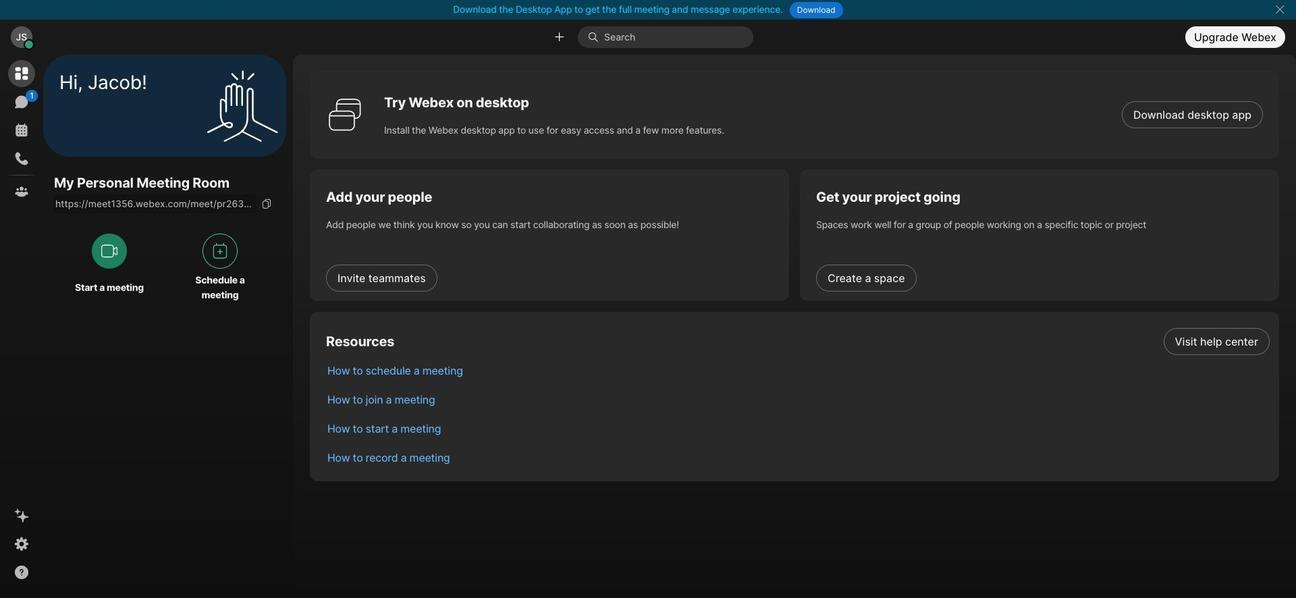 Task type: describe. For each thing, give the bounding box(es) containing it.
4 list item from the top
[[317, 414, 1279, 443]]

two hands high fiving image
[[202, 65, 283, 146]]



Task type: locate. For each thing, give the bounding box(es) containing it.
3 list item from the top
[[317, 385, 1279, 414]]

5 list item from the top
[[317, 443, 1279, 472]]

webex tab list
[[8, 60, 38, 205]]

navigation
[[0, 55, 43, 598]]

1 list item from the top
[[317, 327, 1279, 356]]

2 list item from the top
[[317, 356, 1279, 385]]

list item
[[317, 327, 1279, 356], [317, 356, 1279, 385], [317, 385, 1279, 414], [317, 414, 1279, 443], [317, 443, 1279, 472]]

None text field
[[54, 195, 257, 213]]

cancel_16 image
[[1275, 4, 1285, 15]]



